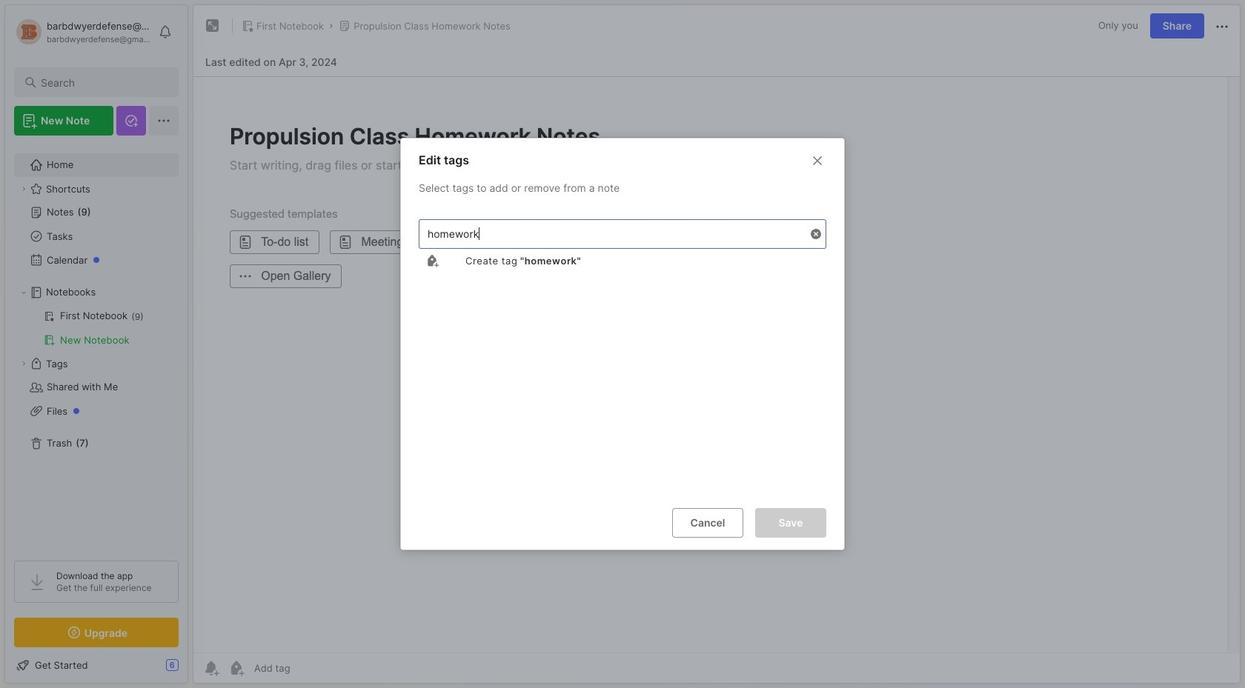 Task type: vqa. For each thing, say whether or not it's contained in the screenshot.
delete
no



Task type: locate. For each thing, give the bounding box(es) containing it.
note window element
[[193, 4, 1241, 684]]

group
[[14, 305, 178, 352]]

add a reminder image
[[202, 660, 220, 677]]

cell
[[450, 255, 581, 267]]

expand tags image
[[19, 359, 28, 368]]

close image
[[809, 152, 826, 170]]

None search field
[[41, 73, 165, 91]]

tree
[[5, 145, 187, 548]]

cell inside select tags to add or remove from a note element
[[450, 255, 581, 267]]

Search text field
[[41, 76, 165, 90]]

expand note image
[[204, 17, 222, 35]]



Task type: describe. For each thing, give the bounding box(es) containing it.
select tags to add or remove from a note element
[[401, 207, 844, 496]]

expand notebooks image
[[19, 288, 28, 297]]

Note Editor text field
[[193, 76, 1240, 653]]

Find tags or enter new tag name… text field
[[419, 224, 806, 244]]

add tag image
[[228, 660, 245, 677]]

none search field inside main element
[[41, 73, 165, 91]]

main element
[[0, 0, 193, 688]]

tree inside main element
[[5, 145, 187, 548]]

group inside main element
[[14, 305, 178, 352]]



